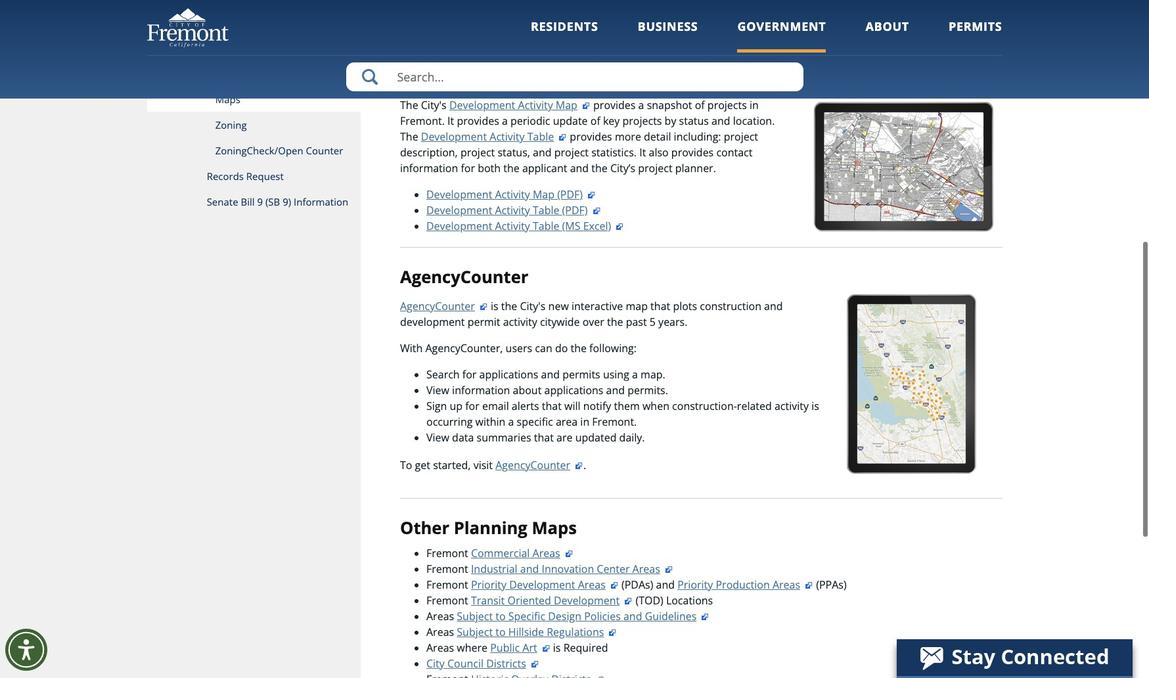 Task type: locate. For each thing, give the bounding box(es) containing it.
city's
[[544, 18, 570, 32], [421, 98, 447, 112], [520, 299, 546, 313]]

new
[[549, 299, 569, 313]]

1 vertical spatial in
[[581, 415, 590, 429]]

of
[[695, 98, 705, 112], [591, 114, 601, 128]]

in up "location."
[[750, 98, 759, 112]]

0 horizontal spatial of
[[591, 114, 601, 128]]

0 vertical spatial is
[[491, 299, 499, 313]]

0 vertical spatial visit
[[503, 18, 523, 32]]

agencycounter up permit
[[400, 266, 529, 289]]

map up key at the right of the page
[[586, 65, 623, 88]]

2 horizontal spatial map
[[586, 65, 623, 88]]

map inside development activity map (pdf) development activity table (pdf) development activity table (ms excel)
[[533, 187, 555, 202]]

city's left new
[[520, 299, 546, 313]]

2 fremont from the top
[[427, 562, 469, 576]]

agencycounter link
[[400, 299, 488, 313], [496, 458, 584, 473]]

past
[[626, 315, 647, 329]]

(pdas)
[[622, 578, 654, 592]]

notify
[[584, 399, 612, 413]]

1 horizontal spatial in
[[750, 98, 759, 112]]

1 vertical spatial subject
[[457, 625, 493, 639]]

1 vertical spatial is
[[812, 399, 820, 413]]

industrial
[[471, 562, 518, 576]]

is the city's new interactive map that plots construction and development permit activity citywide over the past 5 years.
[[400, 299, 783, 329]]

1 horizontal spatial map
[[556, 98, 578, 112]]

0 vertical spatial information
[[400, 161, 458, 176]]

in inside provides a snapshot of projects in fremont. it provides a periodic update of key projects by status and location. the
[[750, 98, 759, 112]]

1 vertical spatial table
[[533, 203, 560, 218]]

2 vertical spatial is
[[553, 641, 561, 655]]

industrial and innovation center areas link
[[471, 562, 674, 576]]

1 vertical spatial view
[[427, 431, 450, 445]]

provides
[[594, 98, 636, 112], [457, 114, 500, 128], [570, 130, 613, 144], [672, 145, 714, 160]]

0 vertical spatial that
[[651, 299, 671, 313]]

city council districts
[[427, 657, 526, 671]]

0 vertical spatial projects
[[708, 98, 747, 112]]

daily.
[[620, 431, 645, 445]]

map for development activity map
[[586, 65, 623, 88]]

0 horizontal spatial activity
[[503, 315, 538, 329]]

visit right "information,"
[[503, 18, 523, 32]]

1 subject from the top
[[457, 609, 493, 624]]

in right area
[[581, 415, 590, 429]]

0 vertical spatial applications
[[480, 367, 539, 382]]

applications up about
[[480, 367, 539, 382]]

it up description,
[[448, 114, 455, 128]]

and right applicant
[[570, 161, 589, 176]]

project up contact
[[724, 130, 759, 144]]

0 vertical spatial for
[[461, 161, 475, 176]]

fremont for fremont transit oriented development
[[427, 593, 469, 608]]

permit
[[468, 315, 501, 329]]

1 vertical spatial agencycounter link
[[496, 458, 584, 473]]

for
[[461, 161, 475, 176], [463, 367, 477, 382], [466, 399, 480, 413]]

1 horizontal spatial is
[[553, 641, 561, 655]]

0 horizontal spatial applications
[[480, 367, 539, 382]]

1 vertical spatial zoning
[[215, 118, 247, 131]]

1 horizontal spatial agencycounter link
[[496, 458, 584, 473]]

project down also
[[639, 161, 673, 176]]

0 vertical spatial the
[[400, 98, 419, 112]]

get
[[415, 458, 431, 473]]

applications up will
[[545, 383, 604, 398]]

that left will
[[542, 399, 562, 413]]

1 vertical spatial city's
[[421, 98, 447, 112]]

1 horizontal spatial it
[[640, 145, 647, 160]]

it left also
[[640, 145, 647, 160]]

to
[[496, 609, 506, 624], [496, 625, 506, 639]]

search for applications and permits using a map. view information about applications and permits. sign up for email alerts that will notify them when construction-related activity is occurring within a specific area in fremont. view data summaries that are updated daily.
[[427, 367, 820, 445]]

(tod) locations
[[633, 593, 714, 608]]

to down transit
[[496, 609, 506, 624]]

activity up "development activity map" link
[[518, 65, 582, 88]]

0 vertical spatial city's
[[544, 18, 570, 32]]

the
[[400, 98, 419, 112], [400, 130, 419, 144]]

map
[[586, 65, 623, 88], [556, 98, 578, 112], [533, 187, 555, 202]]

fremont for fremont priority development areas
[[427, 578, 469, 592]]

1 the from the top
[[400, 98, 419, 112]]

and inside areas subject to specific design policies and guidelines areas subject to hillside regulations
[[624, 609, 643, 624]]

is for required
[[553, 641, 561, 655]]

activity up development activity table (pdf) "link"
[[495, 187, 530, 202]]

0 vertical spatial activity
[[503, 315, 538, 329]]

1 vertical spatial for
[[463, 367, 477, 382]]

1 vertical spatial activity
[[775, 399, 809, 413]]

table up development activity table (ms excel) link
[[533, 203, 560, 218]]

it inside provides more detail including: project description, project status, and project statistics. it also provides contact information for both the applicant and the city's project planner.
[[640, 145, 647, 160]]

up
[[450, 399, 463, 413]]

2 vertical spatial that
[[534, 431, 554, 445]]

activity down development activity map (pdf) link
[[495, 203, 530, 218]]

zoningcheck/open counter link
[[147, 138, 361, 164]]

1 vertical spatial fremont.
[[593, 415, 637, 429]]

0 horizontal spatial projects
[[623, 114, 662, 128]]

and right status
[[712, 114, 731, 128]]

1 horizontal spatial maps
[[532, 517, 577, 540]]

applications
[[480, 367, 539, 382], [545, 383, 604, 398]]

the inside provides a snapshot of projects in fremont. it provides a periodic update of key projects by status and location. the
[[400, 130, 419, 144]]

table
[[528, 130, 554, 144], [533, 203, 560, 218], [533, 219, 560, 233]]

1 fremont from the top
[[427, 546, 469, 561]]

activity right related
[[775, 399, 809, 413]]

agencycounter,
[[426, 341, 503, 356]]

planner.
[[676, 161, 717, 176]]

agencycounter image
[[842, 294, 983, 474]]

development
[[400, 315, 465, 329]]

applicant
[[523, 161, 568, 176]]

1 vertical spatial visit
[[474, 458, 493, 473]]

(ms
[[563, 219, 581, 233]]

data
[[452, 431, 474, 445]]

0 vertical spatial of
[[695, 98, 705, 112]]

1 vertical spatial to
[[496, 625, 506, 639]]

2 vertical spatial map
[[533, 187, 555, 202]]

and inside fremont commercial areas fremont industrial and innovation center areas
[[521, 562, 539, 576]]

1 horizontal spatial .
[[653, 18, 656, 32]]

1 vertical spatial it
[[640, 145, 647, 160]]

public
[[491, 641, 520, 655]]

for right search
[[463, 367, 477, 382]]

city's up search text box at the top of page
[[544, 18, 570, 32]]

summaries
[[477, 431, 532, 445]]

1 vertical spatial .
[[584, 458, 587, 473]]

for for up
[[466, 399, 480, 413]]

0 vertical spatial fremont.
[[400, 114, 445, 128]]

development activity map (pdf) development activity table (pdf) development activity table (ms excel)
[[427, 187, 612, 233]]

2 horizontal spatial is
[[812, 399, 820, 413]]

5
[[650, 315, 656, 329]]

is down areas subject to specific design policies and guidelines areas subject to hillside regulations at the bottom of the page
[[553, 641, 561, 655]]

0 horizontal spatial map
[[533, 187, 555, 202]]

0 vertical spatial map
[[586, 65, 623, 88]]

that up the 5
[[651, 299, 671, 313]]

view up sign
[[427, 383, 450, 398]]

agencycounter link up development in the left top of the page
[[400, 299, 488, 313]]

for right up at the left of page
[[466, 399, 480, 413]]

0 vertical spatial in
[[750, 98, 759, 112]]

project
[[724, 130, 759, 144], [461, 145, 495, 160], [555, 145, 589, 160], [639, 161, 673, 176]]

periodic
[[511, 114, 551, 128]]

1 vertical spatial information
[[452, 383, 510, 398]]

that
[[651, 299, 671, 313], [542, 399, 562, 413], [534, 431, 554, 445]]

1 vertical spatial map
[[556, 98, 578, 112]]

development activity map (pdf) link
[[427, 187, 596, 202]]

2 view from the top
[[427, 431, 450, 445]]

fremont. inside provides a snapshot of projects in fremont. it provides a periodic update of key projects by status and location. the
[[400, 114, 445, 128]]

agencycounter down summaries
[[496, 458, 571, 473]]

excel)
[[584, 219, 612, 233]]

subject up where
[[457, 625, 493, 639]]

2 the from the top
[[400, 130, 419, 144]]

2 vertical spatial table
[[533, 219, 560, 233]]

development activity table
[[421, 130, 554, 144]]

1 vertical spatial agencycounter
[[400, 299, 475, 313]]

table left (ms
[[533, 219, 560, 233]]

projects up more
[[623, 114, 662, 128]]

with agencycounter, users can do the following:
[[400, 341, 637, 356]]

9
[[257, 195, 263, 208]]

0 horizontal spatial maps
[[215, 93, 241, 106]]

maps up zoning link
[[215, 93, 241, 106]]

it inside provides a snapshot of projects in fremont. it provides a periodic update of key projects by status and location. the
[[448, 114, 455, 128]]

1 vertical spatial projects
[[623, 114, 662, 128]]

production
[[716, 578, 770, 592]]

following:
[[590, 341, 637, 356]]

provides up development activity table
[[457, 114, 500, 128]]

agencycounter
[[400, 266, 529, 289], [400, 299, 475, 313], [496, 458, 571, 473]]

agencycounter link down are
[[496, 458, 584, 473]]

for inside provides more detail including: project description, project status, and project statistics. it also provides contact information for both the applicant and the city's project planner.
[[461, 161, 475, 176]]

map up update
[[556, 98, 578, 112]]

construction
[[700, 299, 762, 313]]

sign
[[427, 399, 447, 413]]

and up applicant
[[533, 145, 552, 160]]

subject down transit
[[457, 609, 493, 624]]

and
[[712, 114, 731, 128], [533, 145, 552, 160], [570, 161, 589, 176], [765, 299, 783, 313], [541, 367, 560, 382], [607, 383, 625, 398], [521, 562, 539, 576], [657, 578, 675, 592], [624, 609, 643, 624]]

0 vertical spatial view
[[427, 383, 450, 398]]

priority up locations
[[678, 578, 714, 592]]

0 horizontal spatial zoning
[[215, 118, 247, 131]]

to
[[400, 458, 413, 473]]

started,
[[433, 458, 471, 473]]

zoningcheck/open counter
[[215, 144, 343, 157]]

senate bill 9 (sb 9) information link
[[147, 189, 361, 215]]

zoning down maps link
[[215, 118, 247, 131]]

both
[[478, 161, 501, 176]]

1 horizontal spatial applications
[[545, 383, 604, 398]]

0 horizontal spatial .
[[584, 458, 587, 473]]

agencycounter up development in the left top of the page
[[400, 299, 475, 313]]

public art link
[[491, 641, 551, 655]]

provides up planner.
[[672, 145, 714, 160]]

4 fremont from the top
[[427, 593, 469, 608]]

table down periodic
[[528, 130, 554, 144]]

2 vertical spatial city's
[[520, 299, 546, 313]]

0 horizontal spatial fremont.
[[400, 114, 445, 128]]

using
[[603, 367, 630, 382]]

a left map.
[[633, 367, 638, 382]]

zoning left the 'webpage'
[[573, 18, 606, 32]]

that down specific
[[534, 431, 554, 445]]

1 priority from the left
[[471, 578, 507, 592]]

will
[[565, 399, 581, 413]]

is up permit
[[491, 299, 499, 313]]

1 vertical spatial applications
[[545, 383, 604, 398]]

fremont. up description,
[[400, 114, 445, 128]]

city's
[[611, 161, 636, 176]]

search
[[427, 367, 460, 382]]

fremont. down them
[[593, 415, 637, 429]]

information,
[[440, 18, 501, 32]]

for left both
[[461, 161, 475, 176]]

fremont for fremont commercial areas fremont industrial and innovation center areas
[[427, 546, 469, 561]]

(tod)
[[636, 593, 664, 608]]

a left snapshot
[[639, 98, 645, 112]]

(pdas) and priority production areas
[[619, 578, 801, 592]]

1 horizontal spatial activity
[[775, 399, 809, 413]]

oriented
[[508, 593, 551, 608]]

about
[[866, 18, 910, 34]]

0 horizontal spatial visit
[[474, 458, 493, 473]]

view down occurring
[[427, 431, 450, 445]]

to up public
[[496, 625, 506, 639]]

council
[[448, 657, 484, 671]]

3 fremont from the top
[[427, 578, 469, 592]]

projects up "location."
[[708, 98, 747, 112]]

and down (tod)
[[624, 609, 643, 624]]

records
[[207, 170, 244, 183]]

activity up status,
[[490, 130, 525, 144]]

0 horizontal spatial it
[[448, 114, 455, 128]]

0 horizontal spatial priority
[[471, 578, 507, 592]]

priority up transit
[[471, 578, 507, 592]]

information inside provides more detail including: project description, project status, and project statistics. it also provides contact information for both the applicant and the city's project planner.
[[400, 161, 458, 176]]

fremont.
[[400, 114, 445, 128], [593, 415, 637, 429]]

1 horizontal spatial fremont.
[[593, 415, 637, 429]]

1 horizontal spatial priority
[[678, 578, 714, 592]]

visit right started,
[[474, 458, 493, 473]]

business
[[638, 18, 699, 34]]

project down development activity table
[[461, 145, 495, 160]]

and down "can"
[[541, 367, 560, 382]]

1 horizontal spatial visit
[[503, 18, 523, 32]]

1 horizontal spatial zoning
[[573, 18, 606, 32]]

0 vertical spatial it
[[448, 114, 455, 128]]

zoning
[[573, 18, 606, 32], [215, 118, 247, 131]]

0 horizontal spatial in
[[581, 415, 590, 429]]

2 vertical spatial for
[[466, 399, 480, 413]]

2 priority from the left
[[678, 578, 714, 592]]

maps up fremont commercial areas fremont industrial and innovation center areas
[[532, 517, 577, 540]]

and down using
[[607, 383, 625, 398]]

information down description,
[[400, 161, 458, 176]]

and down the commercial areas link
[[521, 562, 539, 576]]

0 vertical spatial agencycounter link
[[400, 299, 488, 313]]

activity inside search for applications and permits using a map. view information about applications and permits. sign up for email alerts that will notify them when construction-related activity is occurring within a specific area in fremont. view data summaries that are updated daily.
[[775, 399, 809, 413]]

of up status
[[695, 98, 705, 112]]

1 view from the top
[[427, 383, 450, 398]]

area
[[556, 415, 578, 429]]

map down applicant
[[533, 187, 555, 202]]

information
[[294, 195, 349, 208]]

is inside is the city's new interactive map that plots construction and development permit activity citywide over the past 5 years.
[[491, 299, 499, 313]]

is
[[491, 299, 499, 313], [812, 399, 820, 413], [553, 641, 561, 655]]

maps link
[[147, 87, 361, 112]]

of left key at the right of the page
[[591, 114, 601, 128]]

0 horizontal spatial is
[[491, 299, 499, 313]]

information up email
[[452, 383, 510, 398]]

is right related
[[812, 399, 820, 413]]

0 vertical spatial subject
[[457, 609, 493, 624]]

1 vertical spatial the
[[400, 130, 419, 144]]

city's up description,
[[421, 98, 447, 112]]

this
[[419, 18, 437, 32]]

0 vertical spatial to
[[496, 609, 506, 624]]

activity up users
[[503, 315, 538, 329]]

and right construction
[[765, 299, 783, 313]]



Task type: vqa. For each thing, say whether or not it's contained in the screenshot.


Task type: describe. For each thing, give the bounding box(es) containing it.
planning
[[454, 517, 528, 540]]

fremont transit oriented development
[[427, 593, 620, 608]]

visit for information,
[[503, 18, 523, 32]]

policies
[[585, 609, 621, 624]]

is for the
[[491, 299, 499, 313]]

activity down development activity table (pdf) "link"
[[495, 219, 530, 233]]

government link
[[738, 18, 827, 52]]

development activity map link
[[450, 98, 591, 112]]

is inside search for applications and permits using a map. view information about applications and permits. sign up for email alerts that will notify them when construction-related activity is occurring within a specific area in fremont. view data summaries that are updated daily.
[[812, 399, 820, 413]]

0 vertical spatial (pdf)
[[558, 187, 583, 202]]

are
[[557, 431, 573, 445]]

residents
[[531, 18, 599, 34]]

provides up key at the right of the page
[[594, 98, 636, 112]]

citywide
[[540, 315, 580, 329]]

description,
[[400, 145, 458, 160]]

within
[[476, 415, 506, 429]]

that inside is the city's new interactive map that plots construction and development permit activity citywide over the past 5 years.
[[651, 299, 671, 313]]

0 vertical spatial zoning
[[573, 18, 606, 32]]

fremont priority development areas
[[427, 578, 606, 592]]

about
[[513, 383, 542, 398]]

a up development activity table link
[[502, 114, 508, 128]]

city
[[427, 657, 445, 671]]

email
[[483, 399, 509, 413]]

contact
[[717, 145, 753, 160]]

2 to from the top
[[496, 625, 506, 639]]

provides more detail including: project description, project status, and project statistics. it also provides contact information for both the applicant and the city's project planner.
[[400, 130, 759, 176]]

update
[[553, 114, 588, 128]]

key
[[604, 114, 620, 128]]

and inside provides a snapshot of projects in fremont. it provides a periodic update of key projects by status and location. the
[[712, 114, 731, 128]]

(sb
[[266, 195, 280, 208]]

Search text field
[[346, 62, 804, 91]]

development activity map image
[[808, 100, 1000, 237]]

in inside search for applications and permits using a map. view information about applications and permits. sign up for email alerts that will notify them when construction-related activity is occurring within a specific area in fremont. view data summaries that are updated daily.
[[581, 415, 590, 429]]

provides down key at the right of the page
[[570, 130, 613, 144]]

them
[[614, 399, 640, 413]]

development activity table (pdf) link
[[427, 203, 601, 218]]

including:
[[674, 130, 722, 144]]

residents link
[[531, 18, 599, 52]]

zoningcheck/open
[[215, 144, 304, 157]]

the city's development activity map
[[400, 98, 578, 112]]

where
[[457, 641, 488, 655]]

the left past
[[608, 315, 624, 329]]

provides a snapshot of projects in fremont. it provides a periodic update of key projects by status and location. the
[[400, 98, 775, 144]]

development activity map
[[400, 65, 623, 88]]

2 subject from the top
[[457, 625, 493, 639]]

subject to specific design policies and guidelines link
[[457, 609, 710, 624]]

do
[[555, 341, 568, 356]]

status,
[[498, 145, 531, 160]]

activity up periodic
[[518, 98, 553, 112]]

1 horizontal spatial projects
[[708, 98, 747, 112]]

hillside
[[509, 625, 544, 639]]

request
[[246, 170, 284, 183]]

the down status,
[[504, 161, 520, 176]]

stay connected image
[[897, 640, 1132, 677]]

project up applicant
[[555, 145, 589, 160]]

commercial
[[471, 546, 530, 561]]

a up summaries
[[509, 415, 514, 429]]

records request
[[207, 170, 284, 183]]

zoning webpage link
[[573, 18, 653, 32]]

1 vertical spatial of
[[591, 114, 601, 128]]

to get started, visit agencycounter
[[400, 458, 571, 473]]

alerts
[[512, 399, 540, 413]]

construction-
[[673, 399, 738, 413]]

permits.
[[628, 383, 669, 398]]

specific
[[517, 415, 553, 429]]

transit
[[471, 593, 505, 608]]

activity inside is the city's new interactive map that plots construction and development permit activity citywide over the past 5 years.
[[503, 315, 538, 329]]

innovation
[[542, 562, 595, 576]]

with
[[400, 341, 423, 356]]

permits link
[[949, 18, 1003, 52]]

priority production areas link
[[678, 578, 814, 592]]

permits
[[563, 367, 601, 382]]

map for development activity map (pdf) development activity table (pdf) development activity table (ms excel)
[[533, 187, 555, 202]]

years.
[[659, 315, 688, 329]]

zoning link
[[147, 112, 361, 138]]

government
[[738, 18, 827, 34]]

zoning inside zoning link
[[215, 118, 247, 131]]

the up development activity map
[[525, 18, 541, 32]]

other
[[400, 517, 450, 540]]

1 vertical spatial (pdf)
[[563, 203, 588, 218]]

1 to from the top
[[496, 609, 506, 624]]

and up (tod) locations
[[657, 578, 675, 592]]

development activity table link
[[421, 130, 568, 144]]

visit for started,
[[474, 458, 493, 473]]

and inside is the city's new interactive map that plots construction and development permit activity citywide over the past 5 years.
[[765, 299, 783, 313]]

design
[[548, 609, 582, 624]]

interactive
[[572, 299, 624, 313]]

map.
[[641, 367, 666, 382]]

9)
[[283, 195, 291, 208]]

areas where public art
[[427, 641, 538, 655]]

information inside search for applications and permits using a map. view information about applications and permits. sign up for email alerts that will notify them when construction-related activity is occurring within a specific area in fremont. view data summaries that are updated daily.
[[452, 383, 510, 398]]

the right do
[[571, 341, 587, 356]]

updated
[[576, 431, 617, 445]]

bill
[[241, 195, 255, 208]]

art
[[523, 641, 538, 655]]

1 vertical spatial maps
[[532, 517, 577, 540]]

0 vertical spatial agencycounter
[[400, 266, 529, 289]]

(ppas)
[[814, 578, 847, 592]]

when
[[643, 399, 670, 413]]

for for information
[[461, 161, 475, 176]]

records request link
[[147, 164, 361, 189]]

1 horizontal spatial of
[[695, 98, 705, 112]]

senate bill 9 (sb 9) information
[[207, 195, 349, 208]]

0 horizontal spatial agencycounter link
[[400, 299, 488, 313]]

about link
[[866, 18, 910, 52]]

2 vertical spatial agencycounter
[[496, 458, 571, 473]]

0 vertical spatial table
[[528, 130, 554, 144]]

1 vertical spatial that
[[542, 399, 562, 413]]

transit oriented development link
[[471, 593, 633, 608]]

fremont commercial areas fremont industrial and innovation center areas
[[427, 546, 661, 576]]

development activity table (ms excel) link
[[427, 219, 625, 233]]

the down statistics.
[[592, 161, 608, 176]]

senate
[[207, 195, 238, 208]]

areas subject to specific design policies and guidelines areas subject to hillside regulations
[[427, 609, 697, 639]]

for
[[400, 18, 416, 32]]

regulations
[[547, 625, 604, 639]]

the up with agencycounter, users can do the following:
[[502, 299, 518, 313]]

0 vertical spatial maps
[[215, 93, 241, 106]]

detail
[[644, 130, 672, 144]]

fremont. inside search for applications and permits using a map. view information about applications and permits. sign up for email alerts that will notify them when construction-related activity is occurring within a specific area in fremont. view data summaries that are updated daily.
[[593, 415, 637, 429]]

status
[[680, 114, 709, 128]]

districts
[[487, 657, 526, 671]]

snapshot
[[647, 98, 693, 112]]

webpage
[[609, 18, 653, 32]]

0 vertical spatial .
[[653, 18, 656, 32]]

city's inside is the city's new interactive map that plots construction and development permit activity citywide over the past 5 years.
[[520, 299, 546, 313]]

locations
[[667, 593, 714, 608]]



